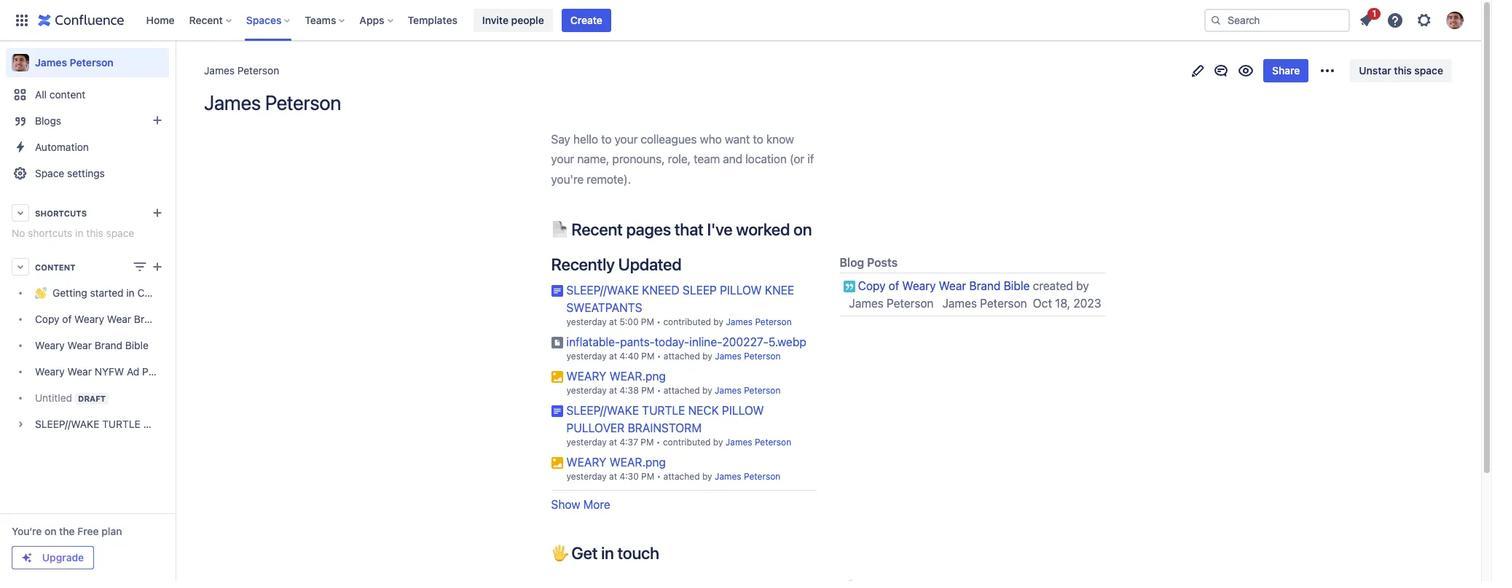 Task type: vqa. For each thing, say whether or not it's contained in the screenshot.


Task type: describe. For each thing, give the bounding box(es) containing it.
at for pants-
[[609, 351, 617, 362]]

weary wear brand bible link
[[6, 332, 169, 359]]

sleep//wake for brainstorm
[[567, 404, 639, 417]]

• for turtle
[[657, 437, 661, 448]]

content
[[35, 262, 75, 272]]

pages
[[627, 220, 671, 239]]

(or
[[790, 153, 805, 166]]

pillow for neck
[[722, 404, 764, 417]]

0 vertical spatial copy of weary wear brand bible link
[[859, 279, 1030, 292]]

inflatable-pants-today-inline-200227-5.webp link
[[567, 336, 807, 349]]

at inside weary wear.png yesterday at 4:38 pm • attached by james peterson
[[609, 385, 617, 396]]

pronouns,
[[613, 153, 665, 166]]

settings
[[67, 167, 105, 179]]

sleep//wake turtle neck pillow pullover brainstorm yesterday at 4:37 pm • contributed by james peterson
[[567, 404, 792, 448]]

weary wear nyfw ad push
[[35, 366, 166, 378]]

create a page image
[[149, 258, 166, 276]]

updated
[[619, 254, 682, 274]]

automation
[[35, 141, 89, 153]]

weary for weary wear.png yesterday at 4:30 pm • attached by james peterson
[[567, 456, 607, 469]]

📄 recent pages that i've worked on
[[551, 220, 812, 239]]

role,
[[668, 153, 691, 166]]

banner containing home
[[0, 0, 1482, 41]]

copy for copy of weary wear brand bible created by
[[859, 279, 886, 292]]

blogs
[[35, 114, 61, 127]]

• for pants-
[[657, 351, 662, 362]]

copy of weary wear brand bible link inside tree
[[6, 306, 188, 332]]

search image
[[1211, 14, 1223, 26]]

no shortcuts in this space
[[12, 227, 134, 239]]

say
[[551, 133, 571, 146]]

this inside space "element"
[[86, 227, 103, 239]]

weary wear brand bible
[[35, 339, 149, 352]]

peterson inside sleep//wake kneed sleep pillow knee sweatpants yesterday at 5:00 pm • contributed by james peterson
[[756, 317, 792, 328]]

home
[[146, 13, 175, 26]]

4:37
[[620, 437, 639, 448]]

🖐
[[551, 543, 568, 563]]

1 horizontal spatial on
[[794, 220, 812, 239]]

pm for kneed
[[641, 317, 655, 328]]

space settings
[[35, 167, 105, 179]]

brand for copy of weary wear brand bible
[[134, 313, 162, 325]]

at for kneed
[[609, 317, 617, 328]]

5.webp
[[769, 336, 807, 349]]

inline-
[[690, 336, 723, 349]]

free
[[78, 525, 99, 537]]

add shortcut image
[[149, 204, 166, 222]]

colleagues
[[641, 133, 697, 146]]

get
[[572, 543, 598, 563]]

global element
[[9, 0, 1202, 40]]

all content link
[[6, 82, 169, 108]]

blog
[[840, 256, 865, 269]]

• inside weary wear.png yesterday at 4:38 pm • attached by james peterson
[[657, 385, 661, 396]]

yesterday for sleep//wake turtle neck pillow pullover brainstorm
[[567, 437, 607, 448]]

copy for copy of weary wear brand bible
[[35, 313, 59, 325]]

0 horizontal spatial bible
[[125, 339, 149, 352]]

wear.png for weary wear.png yesterday at 4:30 pm • attached by james peterson
[[610, 456, 666, 469]]

appswitcher icon image
[[13, 11, 31, 29]]

copy of weary wear brand bible
[[35, 313, 188, 325]]

draft
[[78, 394, 106, 403]]

team
[[694, 153, 720, 166]]

4:40
[[620, 351, 639, 362]]

yesterday inside weary wear.png yesterday at 4:30 pm • attached by james peterson
[[567, 471, 607, 482]]

🖐 get in touch
[[551, 543, 660, 563]]

you're
[[551, 173, 584, 186]]

all
[[35, 88, 47, 101]]

change view image
[[131, 258, 149, 276]]

created
[[1033, 279, 1074, 292]]

weary for weary wear.png yesterday at 4:38 pm • attached by james peterson
[[567, 370, 607, 383]]

shortcuts button
[[6, 200, 169, 226]]

started
[[90, 287, 124, 299]]

copy of weary wear brand bible created by
[[859, 279, 1090, 292]]

brainstorm
[[628, 422, 702, 435]]

in for get
[[601, 543, 614, 563]]

your profile and preferences image
[[1447, 11, 1465, 29]]

today-
[[655, 336, 690, 349]]

more
[[584, 498, 611, 511]]

📄
[[551, 220, 568, 239]]

getting started in confluence link
[[6, 280, 191, 306]]

james inside weary wear.png yesterday at 4:30 pm • attached by james peterson
[[715, 471, 742, 482]]

inflatable-
[[567, 336, 621, 349]]

attached for weary wear.png yesterday at 4:30 pm • attached by james peterson
[[664, 471, 700, 482]]

1 horizontal spatial recent
[[572, 220, 623, 239]]

copy image
[[658, 544, 676, 562]]

0 vertical spatial your
[[615, 133, 638, 146]]

ad
[[127, 366, 140, 378]]

peterson inside weary wear.png yesterday at 4:30 pm • attached by james peterson
[[744, 471, 781, 482]]

hello
[[574, 133, 598, 146]]

oct
[[1034, 296, 1053, 310]]

show
[[551, 498, 581, 511]]

getting started in confluence
[[52, 287, 191, 299]]

invite people button
[[474, 8, 553, 32]]

contributed for sleep
[[664, 317, 711, 328]]

copy image
[[811, 220, 828, 238]]

share
[[1273, 64, 1301, 77]]

weary wear.png yesterday at 4:38 pm • attached by james peterson
[[567, 370, 781, 396]]

2023
[[1074, 296, 1102, 310]]

notification icon image
[[1358, 11, 1376, 29]]

space element
[[0, 41, 191, 581]]

tree inside space "element"
[[6, 280, 191, 437]]

neck
[[689, 404, 719, 417]]

weary wear.png yesterday at 4:30 pm • attached by james peterson
[[567, 456, 781, 482]]

premium image
[[21, 552, 33, 564]]

posts
[[868, 256, 898, 269]]

recent inside "recent" dropdown button
[[189, 13, 223, 26]]

Search field
[[1205, 8, 1351, 32]]

people
[[512, 13, 544, 26]]

confluence
[[137, 287, 191, 299]]

and
[[723, 153, 743, 166]]

sleep//wake turtle neck pillow pullover brainstorm link
[[567, 404, 764, 435]]

nyfw
[[95, 366, 124, 378]]

create a blog image
[[149, 112, 166, 129]]

the
[[59, 525, 75, 537]]

wear.png for weary wear.png yesterday at 4:38 pm • attached by james peterson
[[610, 370, 666, 383]]

of for copy of weary wear brand bible
[[62, 313, 72, 325]]

space inside button
[[1415, 64, 1444, 77]]

settings icon image
[[1416, 11, 1434, 29]]

unstar this space button
[[1351, 59, 1453, 82]]

spaces button
[[242, 8, 296, 32]]

brand for copy of weary wear brand bible created by
[[970, 279, 1001, 292]]



Task type: locate. For each thing, give the bounding box(es) containing it.
james inside sleep//wake kneed sleep pillow knee sweatpants yesterday at 5:00 pm • contributed by james peterson
[[726, 317, 753, 328]]

0 horizontal spatial brand
[[95, 339, 122, 352]]

1 horizontal spatial in
[[126, 287, 135, 299]]

1 vertical spatial your
[[551, 153, 575, 166]]

1 weary wear.png link from the top
[[567, 370, 666, 383]]

yesterday inside weary wear.png yesterday at 4:38 pm • attached by james peterson
[[567, 385, 607, 396]]

yesterday inside sleep//wake kneed sleep pillow knee sweatpants yesterday at 5:00 pm • contributed by james peterson
[[567, 317, 607, 328]]

by inside inflatable-pants-today-inline-200227-5.webp yesterday at 4:40 pm • attached by james peterson
[[703, 351, 713, 362]]

sleep//wake up pullover
[[567, 404, 639, 417]]

1 vertical spatial pillow
[[722, 404, 764, 417]]

james peterson inside space "element"
[[35, 56, 114, 69]]

by inside weary wear.png yesterday at 4:38 pm • attached by james peterson
[[703, 385, 713, 396]]

0 vertical spatial space
[[1415, 64, 1444, 77]]

• down today-
[[657, 351, 662, 362]]

peterson inside "sleep//wake turtle neck pillow pullover brainstorm yesterday at 4:37 pm • contributed by james peterson"
[[755, 437, 792, 448]]

in right started
[[126, 287, 135, 299]]

who
[[700, 133, 722, 146]]

contributed up inflatable-pants-today-inline-200227-5.webp link
[[664, 317, 711, 328]]

brand
[[970, 279, 1001, 292], [134, 313, 162, 325], [95, 339, 122, 352]]

plan
[[102, 525, 122, 537]]

1 horizontal spatial of
[[889, 279, 900, 292]]

wear
[[939, 279, 967, 292], [107, 313, 131, 325], [68, 339, 92, 352], [68, 366, 92, 378]]

2 sleep//wake from the top
[[567, 404, 639, 417]]

pm down pants-
[[642, 351, 655, 362]]

1 vertical spatial of
[[62, 313, 72, 325]]

all content
[[35, 88, 86, 101]]

at inside weary wear.png yesterday at 4:30 pm • attached by james peterson
[[609, 471, 617, 482]]

• inside "sleep//wake turtle neck pillow pullover brainstorm yesterday at 4:37 pm • contributed by james peterson"
[[657, 437, 661, 448]]

2 horizontal spatial bible
[[1004, 279, 1030, 292]]

0 horizontal spatial your
[[551, 153, 575, 166]]

start watching image
[[1238, 62, 1255, 79]]

james inside space "element"
[[35, 56, 67, 69]]

at inside sleep//wake kneed sleep pillow knee sweatpants yesterday at 5:00 pm • contributed by james peterson
[[609, 317, 617, 328]]

attached inside inflatable-pants-today-inline-200227-5.webp yesterday at 4:40 pm • attached by james peterson
[[664, 351, 700, 362]]

touch
[[618, 543, 660, 563]]

attached inside weary wear.png yesterday at 4:38 pm • attached by james peterson
[[664, 385, 700, 396]]

1 sleep//wake from the top
[[567, 284, 639, 297]]

weary inside weary wear.png yesterday at 4:30 pm • attached by james peterson
[[567, 456, 607, 469]]

on inside space "element"
[[44, 525, 57, 537]]

1 vertical spatial weary wear.png link
[[567, 456, 666, 469]]

1 horizontal spatial your
[[615, 133, 638, 146]]

1 vertical spatial sleep//wake
[[567, 404, 639, 417]]

location
[[746, 153, 787, 166]]

share button
[[1264, 59, 1310, 82]]

invite
[[483, 13, 509, 26]]

james peterson link
[[6, 48, 169, 77], [204, 63, 279, 78], [850, 296, 934, 310], [943, 296, 1028, 310], [726, 317, 792, 328], [715, 351, 781, 362], [715, 385, 781, 396], [726, 437, 792, 448], [715, 471, 781, 482]]

3 yesterday from the top
[[567, 385, 607, 396]]

pm right the 4:38
[[642, 385, 655, 396]]

blogs link
[[6, 108, 169, 134]]

pm right 4:30 in the left bottom of the page
[[642, 471, 655, 482]]

home link
[[142, 8, 179, 32]]

brand down confluence
[[134, 313, 162, 325]]

content button
[[6, 254, 169, 280]]

yesterday down pullover
[[567, 437, 607, 448]]

2 at from the top
[[609, 351, 617, 362]]

pillow right neck
[[722, 404, 764, 417]]

0 vertical spatial pillow
[[720, 284, 762, 297]]

yesterday down inflatable-
[[567, 351, 607, 362]]

to right want
[[753, 133, 764, 146]]

yesterday up show more
[[567, 471, 607, 482]]

create
[[571, 13, 603, 26]]

space inside "element"
[[106, 227, 134, 239]]

1
[[1373, 8, 1377, 19]]

upgrade
[[42, 551, 84, 564]]

4 at from the top
[[609, 437, 617, 448]]

by
[[1077, 279, 1090, 292], [714, 317, 724, 328], [703, 351, 713, 362], [703, 385, 713, 396], [714, 437, 724, 448], [703, 471, 713, 482]]

3 at from the top
[[609, 385, 617, 396]]

pillow for sleep
[[720, 284, 762, 297]]

contributed
[[664, 317, 711, 328], [663, 437, 711, 448]]

2 horizontal spatial in
[[601, 543, 614, 563]]

recent
[[189, 13, 223, 26], [572, 220, 623, 239]]

recently
[[551, 254, 615, 274]]

oct 18, 2023
[[1034, 296, 1102, 310]]

weary wear.png link
[[567, 370, 666, 383], [567, 456, 666, 469]]

shortcuts
[[35, 208, 87, 218]]

• up turtle
[[657, 385, 661, 396]]

at for turtle
[[609, 437, 617, 448]]

2 vertical spatial bible
[[125, 339, 149, 352]]

of for copy of weary wear brand bible created by
[[889, 279, 900, 292]]

copy down getting
[[35, 313, 59, 325]]

collapse sidebar image
[[159, 48, 191, 77]]

peterson inside inflatable-pants-today-inline-200227-5.webp yesterday at 4:40 pm • attached by james peterson
[[744, 351, 781, 362]]

pm inside inflatable-pants-today-inline-200227-5.webp yesterday at 4:40 pm • attached by james peterson
[[642, 351, 655, 362]]

• inside sleep//wake kneed sleep pillow knee sweatpants yesterday at 5:00 pm • contributed by james peterson
[[657, 317, 661, 328]]

if
[[808, 153, 814, 166]]

by up 2023
[[1077, 279, 1090, 292]]

you're on the free plan
[[12, 525, 122, 537]]

at left 5:00
[[609, 317, 617, 328]]

• right 4:30 in the left bottom of the page
[[657, 471, 661, 482]]

on left the
[[44, 525, 57, 537]]

contributed inside sleep//wake kneed sleep pillow knee sweatpants yesterday at 5:00 pm • contributed by james peterson
[[664, 317, 711, 328]]

1 horizontal spatial bible
[[165, 313, 188, 325]]

by down "sleep//wake turtle neck pillow pullover brainstorm yesterday at 4:37 pm • contributed by james peterson"
[[703, 471, 713, 482]]

0 horizontal spatial recent
[[189, 13, 223, 26]]

sweatpants
[[567, 301, 643, 314]]

yesterday inside inflatable-pants-today-inline-200227-5.webp yesterday at 4:40 pm • attached by james peterson
[[567, 351, 607, 362]]

getting
[[52, 287, 87, 299]]

0 horizontal spatial space
[[106, 227, 134, 239]]

0 vertical spatial wear.png
[[610, 370, 666, 383]]

james inside weary wear.png yesterday at 4:38 pm • attached by james peterson
[[715, 385, 742, 396]]

0 horizontal spatial in
[[75, 227, 83, 239]]

• for kneed
[[657, 317, 661, 328]]

by inside "sleep//wake turtle neck pillow pullover brainstorm yesterday at 4:37 pm • contributed by james peterson"
[[714, 437, 724, 448]]

contributed inside "sleep//wake turtle neck pillow pullover brainstorm yesterday at 4:37 pm • contributed by james peterson"
[[663, 437, 711, 448]]

0 vertical spatial weary
[[567, 370, 607, 383]]

0 vertical spatial recent
[[189, 13, 223, 26]]

1 vertical spatial space
[[106, 227, 134, 239]]

teams button
[[301, 8, 351, 32]]

create link
[[562, 8, 612, 32]]

on right the worked
[[794, 220, 812, 239]]

attached down "sleep//wake turtle neck pillow pullover brainstorm yesterday at 4:37 pm • contributed by james peterson"
[[664, 471, 700, 482]]

contributed down brainstorm
[[663, 437, 711, 448]]

copy down blog posts
[[859, 279, 886, 292]]

space down shortcuts dropdown button
[[106, 227, 134, 239]]

sleep//wake inside sleep//wake kneed sleep pillow knee sweatpants yesterday at 5:00 pm • contributed by james peterson
[[567, 284, 639, 297]]

0 vertical spatial attached
[[664, 351, 700, 362]]

invite people
[[483, 13, 544, 26]]

james inside inflatable-pants-today-inline-200227-5.webp yesterday at 4:40 pm • attached by james peterson
[[715, 351, 742, 362]]

to right hello on the top left of the page
[[601, 133, 612, 146]]

automation link
[[6, 134, 169, 160]]

pm inside "sleep//wake turtle neck pillow pullover brainstorm yesterday at 4:37 pm • contributed by james peterson"
[[641, 437, 654, 448]]

0 horizontal spatial this
[[86, 227, 103, 239]]

in for shortcuts
[[75, 227, 83, 239]]

copy
[[859, 279, 886, 292], [35, 313, 59, 325]]

1 weary from the top
[[567, 370, 607, 383]]

confluence image
[[38, 11, 124, 29], [38, 11, 124, 29]]

copy of weary wear brand bible link down posts at top
[[859, 279, 1030, 292]]

i've
[[707, 220, 733, 239]]

weary wear.png link for weary wear.png yesterday at 4:38 pm • attached by james peterson
[[567, 370, 666, 383]]

bible down confluence
[[165, 313, 188, 325]]

at left 4:30 in the left bottom of the page
[[609, 471, 617, 482]]

shortcuts
[[28, 227, 72, 239]]

copy of weary wear brand bible link up weary wear brand bible
[[6, 306, 188, 332]]

1 vertical spatial bible
[[165, 313, 188, 325]]

recently updated
[[551, 254, 682, 274]]

pm for turtle
[[641, 437, 654, 448]]

• inside weary wear.png yesterday at 4:30 pm • attached by james peterson
[[657, 471, 661, 482]]

4:30
[[620, 471, 639, 482]]

pm for pants-
[[642, 351, 655, 362]]

sleep//wake for sweatpants
[[567, 284, 639, 297]]

• down brainstorm
[[657, 437, 661, 448]]

bible up the "ad"
[[125, 339, 149, 352]]

0 vertical spatial in
[[75, 227, 83, 239]]

1 vertical spatial attached
[[664, 385, 700, 396]]

attached for weary wear.png yesterday at 4:38 pm • attached by james peterson
[[664, 385, 700, 396]]

in right get
[[601, 543, 614, 563]]

space
[[35, 167, 64, 179]]

5 at from the top
[[609, 471, 617, 482]]

1 vertical spatial weary
[[567, 456, 607, 469]]

weary down inflatable-
[[567, 370, 607, 383]]

contributed for neck
[[663, 437, 711, 448]]

pillow left knee
[[720, 284, 762, 297]]

weary wear nyfw ad push link
[[6, 359, 169, 385]]

0 vertical spatial copy
[[859, 279, 886, 292]]

by down inline-
[[703, 351, 713, 362]]

edit this page image
[[1190, 62, 1207, 79]]

weary
[[567, 370, 607, 383], [567, 456, 607, 469]]

1 vertical spatial in
[[126, 287, 135, 299]]

200227-
[[723, 336, 769, 349]]

weary wear.png link up the 4:38
[[567, 370, 666, 383]]

0 horizontal spatial copy
[[35, 313, 59, 325]]

• inside inflatable-pants-today-inline-200227-5.webp yesterday at 4:40 pm • attached by james peterson
[[657, 351, 662, 362]]

by up inline-
[[714, 317, 724, 328]]

templates
[[408, 13, 458, 26]]

1 horizontal spatial copy
[[859, 279, 886, 292]]

2 vertical spatial in
[[601, 543, 614, 563]]

this right unstar
[[1395, 64, 1413, 77]]

bible left created
[[1004, 279, 1030, 292]]

1 vertical spatial contributed
[[663, 437, 711, 448]]

1 vertical spatial brand
[[134, 313, 162, 325]]

2 weary from the top
[[567, 456, 607, 469]]

recent up recently
[[572, 220, 623, 239]]

you're
[[12, 525, 42, 537]]

recent right home
[[189, 13, 223, 26]]

0 vertical spatial of
[[889, 279, 900, 292]]

yesterday up pullover
[[567, 385, 607, 396]]

space settings link
[[6, 160, 169, 187]]

of inside "link"
[[62, 313, 72, 325]]

0 vertical spatial bible
[[1004, 279, 1030, 292]]

spaces
[[246, 13, 282, 26]]

turtle
[[642, 404, 686, 417]]

tree containing getting started in confluence
[[6, 280, 191, 437]]

more actions image
[[1320, 62, 1337, 79]]

bible for copy of weary wear brand bible created by
[[1004, 279, 1030, 292]]

0 vertical spatial on
[[794, 220, 812, 239]]

weary
[[903, 279, 936, 292], [74, 313, 104, 325], [35, 339, 65, 352], [35, 366, 65, 378]]

1 horizontal spatial to
[[753, 133, 764, 146]]

2 attached from the top
[[664, 385, 700, 396]]

0 horizontal spatial copy of weary wear brand bible link
[[6, 306, 188, 332]]

in for started
[[126, 287, 135, 299]]

1 vertical spatial copy
[[35, 313, 59, 325]]

1 horizontal spatial space
[[1415, 64, 1444, 77]]

untitled
[[35, 391, 72, 404]]

at left the 4:38
[[609, 385, 617, 396]]

james
[[35, 56, 67, 69], [204, 64, 235, 77], [204, 90, 261, 114], [850, 296, 884, 310], [943, 296, 978, 310], [726, 317, 753, 328], [715, 351, 742, 362], [715, 385, 742, 396], [726, 437, 753, 448], [715, 471, 742, 482]]

this
[[1395, 64, 1413, 77], [86, 227, 103, 239]]

at inside inflatable-pants-today-inline-200227-5.webp yesterday at 4:40 pm • attached by james peterson
[[609, 351, 617, 362]]

of down posts at top
[[889, 279, 900, 292]]

pm right 5:00
[[641, 317, 655, 328]]

1 at from the top
[[609, 317, 617, 328]]

remote).
[[587, 173, 631, 186]]

weary wear.png link for weary wear.png yesterday at 4:30 pm • attached by james peterson
[[567, 456, 666, 469]]

in down shortcuts dropdown button
[[75, 227, 83, 239]]

at inside "sleep//wake turtle neck pillow pullover brainstorm yesterday at 4:37 pm • contributed by james peterson"
[[609, 437, 617, 448]]

1 vertical spatial wear.png
[[610, 456, 666, 469]]

yesterday up inflatable-
[[567, 317, 607, 328]]

this down shortcuts dropdown button
[[86, 227, 103, 239]]

brand left created
[[970, 279, 1001, 292]]

weary inside weary wear brand bible link
[[35, 339, 65, 352]]

1 vertical spatial copy of weary wear brand bible link
[[6, 306, 188, 332]]

5 yesterday from the top
[[567, 471, 607, 482]]

blog posts
[[840, 256, 898, 269]]

at
[[609, 317, 617, 328], [609, 351, 617, 362], [609, 385, 617, 396], [609, 437, 617, 448], [609, 471, 617, 482]]

by inside weary wear.png yesterday at 4:30 pm • attached by james peterson
[[703, 471, 713, 482]]

brand up nyfw
[[95, 339, 122, 352]]

space down settings icon
[[1415, 64, 1444, 77]]

1 wear.png from the top
[[610, 370, 666, 383]]

0 vertical spatial brand
[[970, 279, 1001, 292]]

0 horizontal spatial of
[[62, 313, 72, 325]]

0 horizontal spatial on
[[44, 525, 57, 537]]

upgrade button
[[12, 547, 93, 569]]

1 attached from the top
[[664, 351, 700, 362]]

• up today-
[[657, 317, 661, 328]]

help icon image
[[1387, 11, 1405, 29]]

to
[[601, 133, 612, 146], [753, 133, 764, 146]]

by inside sleep//wake kneed sleep pillow knee sweatpants yesterday at 5:00 pm • contributed by james peterson
[[714, 317, 724, 328]]

apps
[[360, 13, 385, 26]]

james peterson
[[35, 56, 114, 69], [204, 64, 279, 77], [204, 90, 341, 114], [850, 296, 934, 310], [943, 296, 1028, 310]]

2 to from the left
[[753, 133, 764, 146]]

pullover
[[567, 422, 625, 435]]

1 vertical spatial on
[[44, 525, 57, 537]]

teams
[[305, 13, 336, 26]]

2 vertical spatial attached
[[664, 471, 700, 482]]

pillow inside "sleep//wake turtle neck pillow pullover brainstorm yesterday at 4:37 pm • contributed by james peterson"
[[722, 404, 764, 417]]

sleep
[[683, 284, 717, 297]]

2 horizontal spatial brand
[[970, 279, 1001, 292]]

untitled draft
[[35, 391, 106, 404]]

pm inside weary wear.png yesterday at 4:38 pm • attached by james peterson
[[642, 385, 655, 396]]

yesterday for inflatable-pants-today-inline-200227-5.webp
[[567, 351, 607, 362]]

1 horizontal spatial brand
[[134, 313, 162, 325]]

pants-
[[621, 336, 655, 349]]

1 vertical spatial recent
[[572, 220, 623, 239]]

attached down inflatable-pants-today-inline-200227-5.webp link
[[664, 351, 700, 362]]

apps button
[[355, 8, 399, 32]]

banner
[[0, 0, 1482, 41]]

1 horizontal spatial copy of weary wear brand bible link
[[859, 279, 1030, 292]]

this inside button
[[1395, 64, 1413, 77]]

sleep//wake inside "sleep//wake turtle neck pillow pullover brainstorm yesterday at 4:37 pm • contributed by james peterson"
[[567, 404, 639, 417]]

0 vertical spatial weary wear.png link
[[567, 370, 666, 383]]

recent button
[[185, 8, 238, 32]]

2 vertical spatial brand
[[95, 339, 122, 352]]

yesterday inside "sleep//wake turtle neck pillow pullover brainstorm yesterday at 4:37 pm • contributed by james peterson"
[[567, 437, 607, 448]]

weary down pullover
[[567, 456, 607, 469]]

knee
[[765, 284, 795, 297]]

pm inside sleep//wake kneed sleep pillow knee sweatpants yesterday at 5:00 pm • contributed by james peterson
[[641, 317, 655, 328]]

by down neck
[[714, 437, 724, 448]]

0 horizontal spatial to
[[601, 133, 612, 146]]

4 yesterday from the top
[[567, 437, 607, 448]]

2 yesterday from the top
[[567, 351, 607, 362]]

weary inside weary wear.png yesterday at 4:38 pm • attached by james peterson
[[567, 370, 607, 383]]

your down "say"
[[551, 153, 575, 166]]

inflatable-pants-today-inline-200227-5.webp yesterday at 4:40 pm • attached by james peterson
[[567, 336, 807, 362]]

peterson inside space "element"
[[70, 56, 114, 69]]

pillow inside sleep//wake kneed sleep pillow knee sweatpants yesterday at 5:00 pm • contributed by james peterson
[[720, 284, 762, 297]]

push
[[142, 366, 166, 378]]

of down getting
[[62, 313, 72, 325]]

sleep//wake kneed sleep pillow knee sweatpants yesterday at 5:00 pm • contributed by james peterson
[[567, 284, 795, 328]]

wear.png inside weary wear.png yesterday at 4:30 pm • attached by james peterson
[[610, 456, 666, 469]]

peterson inside weary wear.png yesterday at 4:38 pm • attached by james peterson
[[744, 385, 781, 396]]

show more link
[[551, 498, 611, 511]]

wear.png up the 4:38
[[610, 370, 666, 383]]

yesterday for sleep//wake kneed sleep pillow knee sweatpants
[[567, 317, 607, 328]]

unstar
[[1360, 64, 1392, 77]]

by up neck
[[703, 385, 713, 396]]

say hello to your colleagues who want to know your name, pronouns, role, team and location (or if you're remote).
[[551, 133, 817, 186]]

pm inside weary wear.png yesterday at 4:30 pm • attached by james peterson
[[642, 471, 655, 482]]

0 vertical spatial sleep//wake
[[567, 284, 639, 297]]

1 horizontal spatial this
[[1395, 64, 1413, 77]]

attached
[[664, 351, 700, 362], [664, 385, 700, 396], [664, 471, 700, 482]]

3 attached from the top
[[664, 471, 700, 482]]

0 vertical spatial contributed
[[664, 317, 711, 328]]

at left "4:40"
[[609, 351, 617, 362]]

attached inside weary wear.png yesterday at 4:30 pm • attached by james peterson
[[664, 471, 700, 482]]

at left 4:37
[[609, 437, 617, 448]]

wear.png inside weary wear.png yesterday at 4:38 pm • attached by james peterson
[[610, 370, 666, 383]]

peterson
[[70, 56, 114, 69], [238, 64, 279, 77], [265, 90, 341, 114], [887, 296, 934, 310], [981, 296, 1028, 310], [756, 317, 792, 328], [744, 351, 781, 362], [744, 385, 781, 396], [755, 437, 792, 448], [744, 471, 781, 482]]

sleep//wake up sweatpants
[[567, 284, 639, 297]]

2 wear.png from the top
[[610, 456, 666, 469]]

wear.png up 4:30 in the left bottom of the page
[[610, 456, 666, 469]]

tree
[[6, 280, 191, 437]]

2 weary wear.png link from the top
[[567, 456, 666, 469]]

kneed
[[642, 284, 680, 297]]

copy inside space "element"
[[35, 313, 59, 325]]

bible for copy of weary wear brand bible
[[165, 313, 188, 325]]

weary wear.png link up 4:30 in the left bottom of the page
[[567, 456, 666, 469]]

attached up turtle
[[664, 385, 700, 396]]

1 yesterday from the top
[[567, 317, 607, 328]]

unstar this space
[[1360, 64, 1444, 77]]

templates link
[[404, 8, 462, 32]]

of
[[889, 279, 900, 292], [62, 313, 72, 325]]

1 vertical spatial this
[[86, 227, 103, 239]]

your up pronouns,
[[615, 133, 638, 146]]

1 to from the left
[[601, 133, 612, 146]]

content
[[49, 88, 86, 101]]

0 vertical spatial this
[[1395, 64, 1413, 77]]

weary inside "weary wear nyfw ad push" link
[[35, 366, 65, 378]]

james inside "sleep//wake turtle neck pillow pullover brainstorm yesterday at 4:37 pm • contributed by james peterson"
[[726, 437, 753, 448]]

pm right 4:37
[[641, 437, 654, 448]]



